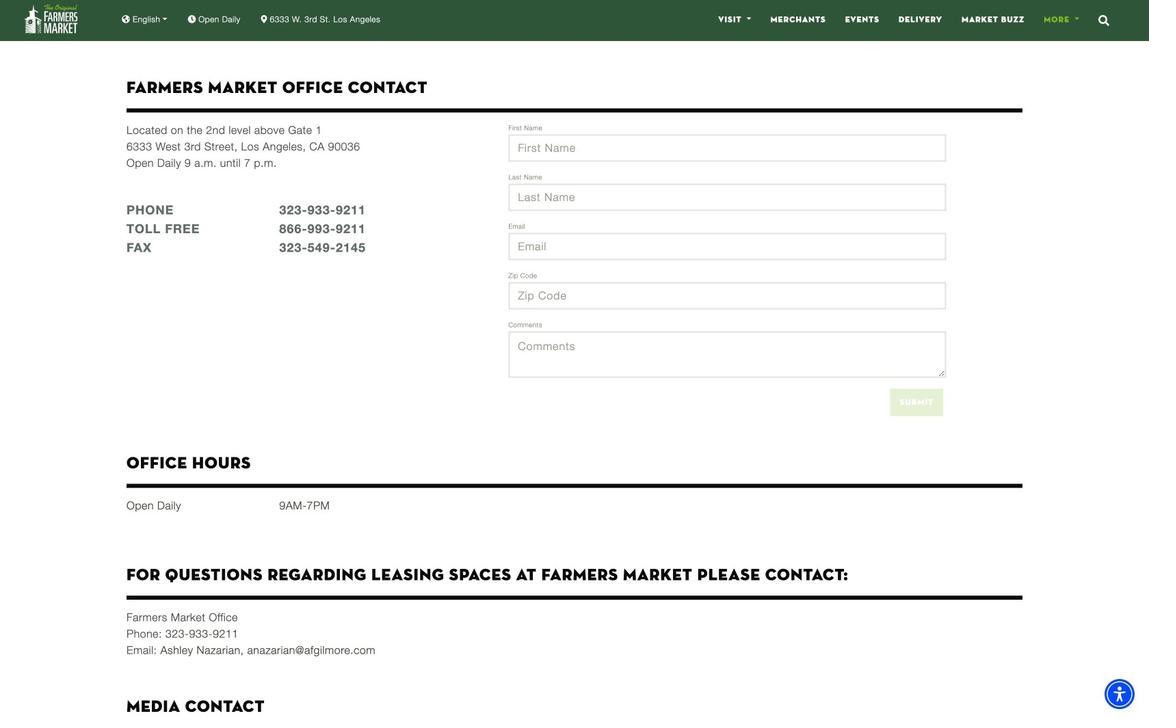 Task type: locate. For each thing, give the bounding box(es) containing it.
map marker alt image
[[261, 15, 267, 23]]

clock image
[[188, 15, 196, 23]]

heading
[[127, 41, 1023, 98]]

Last Name text field
[[509, 184, 946, 211]]

fmla home header logo clocktower image
[[25, 4, 78, 33]]

Comments text field
[[509, 332, 946, 378]]

search image
[[1099, 15, 1110, 26]]



Task type: describe. For each thing, give the bounding box(es) containing it.
Zip Code text field
[[509, 282, 946, 310]]

First Name text field
[[509, 135, 946, 162]]

Email email field
[[509, 233, 946, 260]]

globe americas image
[[122, 15, 130, 23]]



